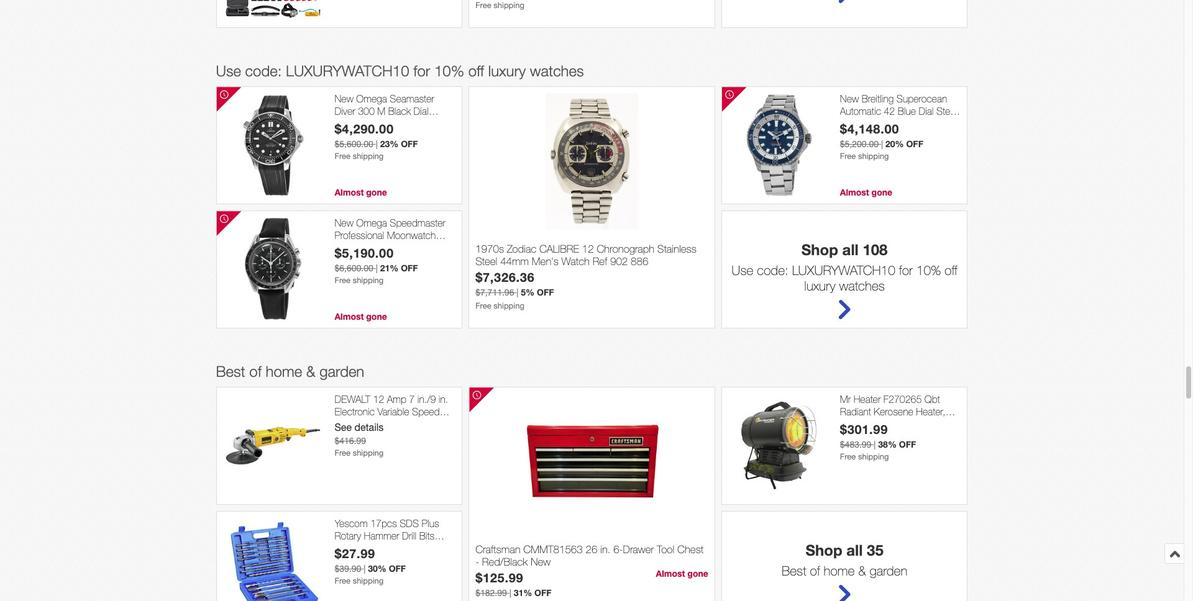 Task type: vqa. For each thing, say whether or not it's contained in the screenshot.
it
no



Task type: describe. For each thing, give the bounding box(es) containing it.
1970s zodiac calibre 12 chronograph stainless steel 44mm men's watch ref 902 886 $7,326.36 $7,711.96 | 5% off free shipping
[[476, 243, 697, 311]]

shop for shop all 108
[[802, 241, 838, 259]]

details
[[355, 422, 384, 433]]

see details $416.99 free shipping
[[335, 422, 384, 458]]

almost gone for $4,148.00
[[840, 187, 893, 198]]

men's for steel
[[532, 256, 559, 268]]

$4,290.00 $5,600.00 | 23% off free shipping
[[335, 121, 418, 161]]

superocean
[[897, 93, 947, 105]]

0 vertical spatial &
[[306, 363, 315, 381]]

new breitling superocean automatic 42 blue dial steel men's watch a17375e71c1a1
[[840, 93, 957, 140]]

1970s
[[476, 243, 504, 255]]

all for 108
[[843, 241, 859, 259]]

omega for $5,190.00
[[356, 218, 387, 229]]

chisel
[[335, 542, 360, 554]]

of inside shop all 35 best of home & garden
[[810, 564, 820, 579]]

red/black
[[482, 556, 528, 569]]

$483.99
[[840, 440, 872, 450]]

dial inside new breitling superocean automatic 42 blue dial steel men's watch a17375e71c1a1
[[919, 105, 934, 117]]

luxurywatch10 inside shop all 108 use code: luxurywatch10 for 10% off luxury watches
[[792, 263, 896, 278]]

off inside $301.99 $483.99 | 38% off free shipping
[[899, 439, 916, 450]]

0 vertical spatial use
[[216, 62, 241, 80]]

diver
[[335, 105, 355, 117]]

38%
[[878, 439, 897, 450]]

see
[[335, 422, 352, 433]]

new omega seamaster diver 300 m black dial men's watch 210.32.42.20.01.001
[[335, 93, 434, 140]]

in./9
[[417, 394, 436, 405]]

shipping inside $4,290.00 $5,600.00 | 23% off free shipping
[[353, 152, 384, 161]]

dewalt 12 amp 7 in./9 in. electronic variable speed polisher dwp849 new
[[335, 394, 448, 429]]

7
[[409, 394, 415, 405]]

0 horizontal spatial best
[[216, 363, 245, 381]]

12 inside 1970s zodiac calibre 12 chronograph stainless steel 44mm men's watch ref 902 886 $7,326.36 $7,711.96 | 5% off free shipping
[[582, 243, 594, 255]]

& inside shop all 35 best of home & garden
[[858, 564, 866, 579]]

tool inside yescom 17pcs sds plus rotary hammer drill bits chisel concrete masonry hole tool
[[356, 554, 373, 566]]

btu
[[873, 418, 887, 429]]

0 horizontal spatial 10%
[[434, 62, 464, 80]]

| for $5,190.00
[[376, 263, 378, 273]]

$4,148.00 $5,200.00 | 20% off free shipping
[[840, 121, 924, 161]]

ref
[[593, 256, 607, 268]]

$4,148.00
[[840, 121, 899, 136]]

off inside craftsman cmmt81563 26 in. 6-drawer tool chest - red/black new $125.99 $182.99 | 31% off
[[535, 588, 552, 599]]

new omega seamaster diver 300 m black dial men's watch 210.32.42.20.01.001 link
[[335, 93, 456, 140]]

craftsman
[[476, 544, 521, 556]]

mr
[[840, 394, 851, 405]]

polisher
[[335, 418, 367, 429]]

off inside shop all 108 use code: luxurywatch10 for 10% off luxury watches
[[945, 263, 958, 278]]

professional
[[335, 230, 384, 241]]

0 vertical spatial watches
[[530, 62, 584, 80]]

$4,290.00
[[335, 121, 394, 136]]

0 vertical spatial luxurywatch10
[[286, 62, 409, 80]]

variable
[[378, 406, 409, 417]]

shipping inside $27.99 $39.90 | 30% off free shipping
[[353, 577, 384, 586]]

free inside 1970s zodiac calibre 12 chronograph stainless steel 44mm men's watch ref 902 886 $7,326.36 $7,711.96 | 5% off free shipping
[[476, 301, 491, 311]]

chest
[[678, 544, 704, 556]]

dwp849
[[369, 418, 407, 429]]

men's for dial
[[840, 117, 865, 129]]

44mm
[[500, 256, 529, 268]]

300
[[358, 105, 375, 117]]

free inside $4,148.00 $5,200.00 | 20% off free shipping
[[840, 152, 856, 161]]

shipping inside $5,190.00 $6,600.00 | 21% off free shipping
[[353, 276, 384, 285]]

code: inside shop all 108 use code: luxurywatch10 for 10% off luxury watches
[[757, 263, 789, 278]]

steel inside new breitling superocean automatic 42 blue dial steel men's watch a17375e71c1a1
[[937, 105, 957, 117]]

new inside craftsman cmmt81563 26 in. 6-drawer tool chest - red/black new $125.99 $182.99 | 31% off
[[531, 556, 551, 569]]

almost gone for $4,290.00
[[335, 187, 387, 198]]

almost gone for $5,190.00
[[335, 312, 387, 322]]

| for $4,148.00
[[881, 139, 883, 149]]

yescom 17pcs sds plus rotary hammer drill bits chisel concrete masonry hole tool link
[[335, 519, 456, 566]]

men's for black
[[335, 117, 360, 129]]

0 horizontal spatial luxury
[[488, 62, 526, 80]]

902
[[610, 256, 628, 268]]

almost for $125.99
[[656, 569, 685, 580]]

| inside 1970s zodiac calibre 12 chronograph stainless steel 44mm men's watch ref 902 886 $7,326.36 $7,711.96 | 5% off free shipping
[[517, 288, 519, 298]]

home inside shop all 35 best of home & garden
[[824, 564, 855, 579]]

new inside mr heater f270265 qbt radiant kerosene heater, 70,000 btu new
[[890, 418, 909, 429]]

calibre
[[539, 243, 579, 255]]

see details link
[[335, 422, 384, 433]]

watch for steel
[[562, 256, 590, 268]]

black
[[388, 105, 411, 117]]

off inside 1970s zodiac calibre 12 chronograph stainless steel 44mm men's watch ref 902 886 $7,326.36 $7,711.96 | 5% off free shipping
[[537, 287, 554, 298]]

gone for $4,148.00
[[872, 187, 893, 198]]

new inside new breitling superocean automatic 42 blue dial steel men's watch a17375e71c1a1
[[840, 93, 859, 105]]

$416.99
[[335, 436, 366, 446]]

$5,190.00 $6,600.00 | 21% off free shipping
[[335, 245, 418, 285]]

0 horizontal spatial code:
[[245, 62, 282, 80]]

use inside shop all 108 use code: luxurywatch10 for 10% off luxury watches
[[732, 263, 754, 278]]

best of home & garden
[[216, 363, 364, 381]]

gone for $5,190.00
[[366, 312, 387, 322]]

men's inside new omega speedmaster professional moonwatch men's watch 310.32.42.50.01.001
[[335, 242, 360, 253]]

f270265
[[884, 394, 922, 405]]

shop all 35 best of home & garden
[[782, 542, 908, 579]]

amp
[[387, 394, 406, 405]]

31%
[[514, 588, 532, 599]]

$39.90
[[335, 564, 361, 574]]

chronograph
[[597, 243, 654, 255]]

30%
[[368, 564, 386, 574]]

-
[[476, 556, 479, 569]]

moonwatch
[[387, 230, 436, 241]]

free inside $5,190.00 $6,600.00 | 21% off free shipping
[[335, 276, 351, 285]]

26
[[586, 544, 598, 556]]

off inside $4,290.00 $5,600.00 | 23% off free shipping
[[401, 138, 418, 149]]

watch for dial
[[868, 117, 895, 129]]

$7,326.36
[[476, 270, 535, 285]]

mr heater f270265 qbt radiant kerosene heater, 70,000 btu new link
[[840, 394, 961, 429]]

heater
[[854, 394, 881, 405]]

42
[[884, 105, 895, 117]]

in. inside craftsman cmmt81563 26 in. 6-drawer tool chest - red/black new $125.99 $182.99 | 31% off
[[600, 544, 611, 556]]

$125.99
[[476, 571, 524, 585]]

a17375e71c1a1
[[840, 129, 914, 140]]

speedmaster
[[390, 218, 446, 229]]

35
[[867, 542, 884, 560]]

new inside new omega seamaster diver 300 m black dial men's watch 210.32.42.20.01.001
[[335, 93, 354, 105]]

steel inside 1970s zodiac calibre 12 chronograph stainless steel 44mm men's watch ref 902 886 $7,326.36 $7,711.96 | 5% off free shipping
[[476, 256, 498, 268]]

hole
[[335, 554, 354, 566]]

$301.99 $483.99 | 38% off free shipping
[[840, 422, 916, 462]]

electronic
[[335, 406, 375, 417]]

shipping inside 1970s zodiac calibre 12 chronograph stainless steel 44mm men's watch ref 902 886 $7,326.36 $7,711.96 | 5% off free shipping
[[494, 301, 525, 311]]

new omega speedmaster professional moonwatch men's watch 310.32.42.50.01.001
[[335, 218, 446, 265]]

shipping inside $301.99 $483.99 | 38% off free shipping
[[858, 452, 889, 462]]

heater,
[[916, 406, 946, 417]]

| for $301.99
[[874, 440, 876, 450]]

tool inside craftsman cmmt81563 26 in. 6-drawer tool chest - red/black new $125.99 $182.99 | 31% off
[[657, 544, 675, 556]]

new omega speedmaster professional moonwatch men's watch 310.32.42.50.01.001 link
[[335, 218, 456, 265]]

70,000
[[840, 418, 871, 429]]

| for $4,290.00
[[376, 139, 378, 149]]

stainless
[[657, 243, 697, 255]]



Task type: locate. For each thing, give the bounding box(es) containing it.
watch inside 1970s zodiac calibre 12 chronograph stainless steel 44mm men's watch ref 902 886 $7,326.36 $7,711.96 | 5% off free shipping
[[562, 256, 590, 268]]

$5,600.00
[[335, 139, 373, 149]]

sds
[[400, 519, 419, 530]]

0 vertical spatial of
[[249, 363, 262, 381]]

1 horizontal spatial luxury
[[804, 279, 836, 294]]

speed
[[412, 406, 440, 417]]

dial
[[414, 105, 429, 117], [919, 105, 934, 117]]

&
[[306, 363, 315, 381], [858, 564, 866, 579]]

watch up a17375e71c1a1
[[868, 117, 895, 129]]

| inside $5,190.00 $6,600.00 | 21% off free shipping
[[376, 263, 378, 273]]

almost for $4,148.00
[[840, 187, 869, 198]]

1 vertical spatial omega
[[356, 218, 387, 229]]

310.32.42.50.01.001
[[335, 254, 426, 265]]

watches
[[530, 62, 584, 80], [839, 279, 885, 294]]

cmmt81563
[[523, 544, 583, 556]]

bits
[[419, 531, 435, 542]]

new inside dewalt 12 amp 7 in./9 in. electronic variable speed polisher dwp849 new
[[410, 418, 429, 429]]

1 vertical spatial all
[[847, 542, 863, 560]]

0 horizontal spatial home
[[266, 363, 302, 381]]

breitling
[[862, 93, 894, 105]]

omega
[[356, 93, 387, 105], [356, 218, 387, 229]]

luxurywatch10
[[286, 62, 409, 80], [792, 263, 896, 278]]

1 omega from the top
[[356, 93, 387, 105]]

men's down diver
[[335, 117, 360, 129]]

$5,200.00
[[840, 139, 879, 149]]

1 horizontal spatial best
[[782, 564, 806, 579]]

new down speed
[[410, 418, 429, 429]]

watch down calibre
[[562, 256, 590, 268]]

new inside new omega speedmaster professional moonwatch men's watch 310.32.42.50.01.001
[[335, 218, 354, 229]]

free inside $301.99 $483.99 | 38% off free shipping
[[840, 452, 856, 462]]

use code: luxurywatch10 for 10% off luxury watches
[[216, 62, 584, 80]]

1 vertical spatial 10%
[[917, 263, 941, 278]]

new up diver
[[335, 93, 354, 105]]

| inside $301.99 $483.99 | 38% off free shipping
[[874, 440, 876, 450]]

$7,711.96
[[476, 288, 514, 298]]

886
[[631, 256, 648, 268]]

luxurywatch10 down 108
[[792, 263, 896, 278]]

radiant
[[840, 406, 871, 417]]

$301.99
[[840, 422, 888, 437]]

0 vertical spatial home
[[266, 363, 302, 381]]

1 horizontal spatial for
[[899, 263, 913, 278]]

12 inside dewalt 12 amp 7 in./9 in. electronic variable speed polisher dwp849 new
[[373, 394, 384, 405]]

luxurywatch10 up diver
[[286, 62, 409, 80]]

1 horizontal spatial 10%
[[917, 263, 941, 278]]

2 dial from the left
[[919, 105, 934, 117]]

17pcs
[[371, 519, 397, 530]]

almost for $5,190.00
[[335, 312, 364, 322]]

0 horizontal spatial &
[[306, 363, 315, 381]]

shop for shop all 35
[[806, 542, 843, 560]]

12
[[582, 243, 594, 255], [373, 394, 384, 405]]

in. right in./9
[[439, 394, 448, 405]]

1 vertical spatial garden
[[870, 564, 908, 579]]

1 vertical spatial of
[[810, 564, 820, 579]]

dewalt 12 amp 7 in./9 in. electronic variable speed polisher dwp849 new link
[[335, 394, 456, 429]]

masonry
[[404, 542, 439, 554]]

$5,190.00
[[335, 245, 394, 260]]

new down the cmmt81563
[[531, 556, 551, 569]]

garden down 35
[[870, 564, 908, 579]]

mr heater f270265 qbt radiant kerosene heater, 70,000 btu new
[[840, 394, 946, 429]]

watch inside new breitling superocean automatic 42 blue dial steel men's watch a17375e71c1a1
[[868, 117, 895, 129]]

almost gone down chest on the right of page
[[656, 569, 708, 580]]

all for 35
[[847, 542, 863, 560]]

12 up ref
[[582, 243, 594, 255]]

gone down 21%
[[366, 312, 387, 322]]

shipping inside see details $416.99 free shipping
[[353, 449, 384, 458]]

garden inside shop all 35 best of home & garden
[[870, 564, 908, 579]]

1 horizontal spatial of
[[810, 564, 820, 579]]

1 vertical spatial home
[[824, 564, 855, 579]]

0 vertical spatial code:
[[245, 62, 282, 80]]

all left 35
[[847, 542, 863, 560]]

| inside $4,290.00 $5,600.00 | 23% off free shipping
[[376, 139, 378, 149]]

0 vertical spatial omega
[[356, 93, 387, 105]]

1 vertical spatial shop
[[806, 542, 843, 560]]

0 vertical spatial all
[[843, 241, 859, 259]]

0 vertical spatial 12
[[582, 243, 594, 255]]

dewalt
[[335, 394, 371, 405]]

men's inside new breitling superocean automatic 42 blue dial steel men's watch a17375e71c1a1
[[840, 117, 865, 129]]

| left '38%'
[[874, 440, 876, 450]]

| left 21%
[[376, 263, 378, 273]]

| left 23%
[[376, 139, 378, 149]]

plus
[[422, 519, 439, 530]]

men's down professional
[[335, 242, 360, 253]]

1 horizontal spatial in.
[[600, 544, 611, 556]]

0 vertical spatial in.
[[439, 394, 448, 405]]

1 horizontal spatial steel
[[937, 105, 957, 117]]

luxury
[[488, 62, 526, 80], [804, 279, 836, 294]]

omega inside new omega seamaster diver 300 m black dial men's watch 210.32.42.20.01.001
[[356, 93, 387, 105]]

| left 20%
[[881, 139, 883, 149]]

2 omega from the top
[[356, 218, 387, 229]]

0 vertical spatial shop
[[802, 241, 838, 259]]

| left 30%
[[364, 564, 366, 574]]

108
[[863, 241, 888, 259]]

watch up 210.32.42.20.01.001
[[363, 117, 389, 129]]

tool left chest on the right of page
[[657, 544, 675, 556]]

all inside shop all 35 best of home & garden
[[847, 542, 863, 560]]

in. left 6-
[[600, 544, 611, 556]]

concrete
[[363, 542, 401, 554]]

1 vertical spatial best
[[782, 564, 806, 579]]

0 horizontal spatial for
[[413, 62, 430, 80]]

almost up professional
[[335, 187, 364, 198]]

1 horizontal spatial code:
[[757, 263, 789, 278]]

drill
[[402, 531, 417, 542]]

almost
[[335, 187, 364, 198], [840, 187, 869, 198], [335, 312, 364, 322], [656, 569, 685, 580]]

1 vertical spatial for
[[899, 263, 913, 278]]

0 horizontal spatial tool
[[356, 554, 373, 566]]

gone for $125.99
[[688, 569, 708, 580]]

0 horizontal spatial garden
[[320, 363, 364, 381]]

steel down superocean
[[937, 105, 957, 117]]

home
[[266, 363, 302, 381], [824, 564, 855, 579]]

gone down 20%
[[872, 187, 893, 198]]

zodiac
[[507, 243, 537, 255]]

0 horizontal spatial in.
[[439, 394, 448, 405]]

shop left 35
[[806, 542, 843, 560]]

almost gone up professional
[[335, 187, 387, 198]]

0 horizontal spatial watches
[[530, 62, 584, 80]]

watch
[[363, 117, 389, 129], [868, 117, 895, 129], [363, 242, 389, 253], [562, 256, 590, 268]]

watch up 310.32.42.50.01.001
[[363, 242, 389, 253]]

garden up dewalt
[[320, 363, 364, 381]]

gone down chest on the right of page
[[688, 569, 708, 580]]

m
[[377, 105, 386, 117]]

seamaster
[[390, 93, 434, 105]]

shipping inside $4,148.00 $5,200.00 | 20% off free shipping
[[858, 152, 889, 161]]

new breitling superocean automatic 42 blue dial steel men's watch a17375e71c1a1 link
[[840, 93, 961, 140]]

omega inside new omega speedmaster professional moonwatch men's watch 310.32.42.50.01.001
[[356, 218, 387, 229]]

free inside see details $416.99 free shipping
[[335, 449, 351, 458]]

almost gone down $5,200.00
[[840, 187, 893, 198]]

drawer
[[623, 544, 654, 556]]

free inside $27.99 $39.90 | 30% off free shipping
[[335, 577, 351, 586]]

for inside shop all 108 use code: luxurywatch10 for 10% off luxury watches
[[899, 263, 913, 278]]

1 vertical spatial steel
[[476, 256, 498, 268]]

men's
[[335, 117, 360, 129], [840, 117, 865, 129], [335, 242, 360, 253], [532, 256, 559, 268]]

$6,600.00
[[335, 263, 373, 273]]

new
[[335, 93, 354, 105], [840, 93, 859, 105], [335, 218, 354, 229], [410, 418, 429, 429], [890, 418, 909, 429], [531, 556, 551, 569]]

1 horizontal spatial garden
[[870, 564, 908, 579]]

steel down 1970s
[[476, 256, 498, 268]]

1 vertical spatial watches
[[839, 279, 885, 294]]

1 vertical spatial luxurywatch10
[[792, 263, 896, 278]]

new up automatic
[[840, 93, 859, 105]]

all left 108
[[843, 241, 859, 259]]

| inside $4,148.00 $5,200.00 | 20% off free shipping
[[881, 139, 883, 149]]

all
[[843, 241, 859, 259], [847, 542, 863, 560]]

1 horizontal spatial watches
[[839, 279, 885, 294]]

1 horizontal spatial tool
[[657, 544, 675, 556]]

yescom
[[335, 519, 368, 530]]

men's inside 1970s zodiac calibre 12 chronograph stainless steel 44mm men's watch ref 902 886 $7,326.36 $7,711.96 | 5% off free shipping
[[532, 256, 559, 268]]

1 vertical spatial in.
[[600, 544, 611, 556]]

of
[[249, 363, 262, 381], [810, 564, 820, 579]]

shop inside shop all 108 use code: luxurywatch10 for 10% off luxury watches
[[802, 241, 838, 259]]

qbt
[[925, 394, 940, 405]]

gone up professional
[[366, 187, 387, 198]]

craftsman cmmt81563 26 in. 6-drawer tool chest - red/black new $125.99 $182.99 | 31% off
[[476, 544, 704, 599]]

automatic
[[840, 105, 881, 117]]

1 horizontal spatial dial
[[919, 105, 934, 117]]

1 horizontal spatial luxurywatch10
[[792, 263, 896, 278]]

dial down seamaster
[[414, 105, 429, 117]]

1 dial from the left
[[414, 105, 429, 117]]

free shipping
[[476, 1, 525, 10]]

tool right hole
[[356, 554, 373, 566]]

yescom 17pcs sds plus rotary hammer drill bits chisel concrete masonry hole tool
[[335, 519, 439, 566]]

| left '31%'
[[509, 589, 511, 599]]

shipping
[[494, 1, 525, 10], [353, 152, 384, 161], [858, 152, 889, 161], [353, 276, 384, 285], [494, 301, 525, 311], [353, 449, 384, 458], [858, 452, 889, 462], [353, 577, 384, 586]]

20%
[[886, 138, 904, 149]]

1 vertical spatial &
[[858, 564, 866, 579]]

23%
[[380, 138, 399, 149]]

use
[[216, 62, 241, 80], [732, 263, 754, 278]]

0 vertical spatial steel
[[937, 105, 957, 117]]

blue
[[898, 105, 916, 117]]

0 vertical spatial luxury
[[488, 62, 526, 80]]

| for $27.99
[[364, 564, 366, 574]]

almost down chest on the right of page
[[656, 569, 685, 580]]

almost gone down $6,600.00
[[335, 312, 387, 322]]

1 horizontal spatial &
[[858, 564, 866, 579]]

1 vertical spatial luxury
[[804, 279, 836, 294]]

for
[[413, 62, 430, 80], [899, 263, 913, 278]]

off inside $4,148.00 $5,200.00 | 20% off free shipping
[[906, 138, 924, 149]]

0 horizontal spatial steel
[[476, 256, 498, 268]]

best
[[216, 363, 245, 381], [782, 564, 806, 579]]

watches inside shop all 108 use code: luxurywatch10 for 10% off luxury watches
[[839, 279, 885, 294]]

shop left 108
[[802, 241, 838, 259]]

shop inside shop all 35 best of home & garden
[[806, 542, 843, 560]]

almost for $4,290.00
[[335, 187, 364, 198]]

0 horizontal spatial luxurywatch10
[[286, 62, 409, 80]]

almost down $5,200.00
[[840, 187, 869, 198]]

omega for $4,290.00
[[356, 93, 387, 105]]

| left 5%
[[517, 288, 519, 298]]

watch inside new omega speedmaster professional moonwatch men's watch 310.32.42.50.01.001
[[363, 242, 389, 253]]

1 horizontal spatial 12
[[582, 243, 594, 255]]

free inside $4,290.00 $5,600.00 | 23% off free shipping
[[335, 152, 351, 161]]

almost down $6,600.00
[[335, 312, 364, 322]]

in. inside dewalt 12 amp 7 in./9 in. electronic variable speed polisher dwp849 new
[[439, 394, 448, 405]]

men's inside new omega seamaster diver 300 m black dial men's watch 210.32.42.20.01.001
[[335, 117, 360, 129]]

1970s zodiac calibre 12 chronograph stainless steel 44mm men's watch ref 902 886 link
[[476, 243, 708, 270]]

dial inside new omega seamaster diver 300 m black dial men's watch 210.32.42.20.01.001
[[414, 105, 429, 117]]

1 vertical spatial 12
[[373, 394, 384, 405]]

0 horizontal spatial of
[[249, 363, 262, 381]]

12 left amp
[[373, 394, 384, 405]]

all inside shop all 108 use code: luxurywatch10 for 10% off luxury watches
[[843, 241, 859, 259]]

0 vertical spatial for
[[413, 62, 430, 80]]

0 horizontal spatial use
[[216, 62, 241, 80]]

men's down automatic
[[840, 117, 865, 129]]

210.32.42.20.01.001
[[335, 129, 426, 140]]

steel
[[937, 105, 957, 117], [476, 256, 498, 268]]

rotary
[[335, 531, 361, 542]]

best inside shop all 35 best of home & garden
[[782, 564, 806, 579]]

0 horizontal spatial dial
[[414, 105, 429, 117]]

| inside craftsman cmmt81563 26 in. 6-drawer tool chest - red/black new $125.99 $182.99 | 31% off
[[509, 589, 511, 599]]

watch inside new omega seamaster diver 300 m black dial men's watch 210.32.42.20.01.001
[[363, 117, 389, 129]]

omega up professional
[[356, 218, 387, 229]]

luxury inside shop all 108 use code: luxurywatch10 for 10% off luxury watches
[[804, 279, 836, 294]]

1 horizontal spatial home
[[824, 564, 855, 579]]

kerosene
[[874, 406, 913, 417]]

1 horizontal spatial use
[[732, 263, 754, 278]]

men's down calibre
[[532, 256, 559, 268]]

watch for black
[[363, 117, 389, 129]]

0 vertical spatial garden
[[320, 363, 364, 381]]

5%
[[521, 287, 535, 298]]

0 horizontal spatial 12
[[373, 394, 384, 405]]

almost gone
[[335, 187, 387, 198], [840, 187, 893, 198], [335, 312, 387, 322], [656, 569, 708, 580]]

gone for $4,290.00
[[366, 187, 387, 198]]

dial down superocean
[[919, 105, 934, 117]]

off inside $5,190.00 $6,600.00 | 21% off free shipping
[[401, 263, 418, 273]]

new up professional
[[335, 218, 354, 229]]

21%
[[380, 263, 399, 273]]

new down kerosene
[[890, 418, 909, 429]]

code:
[[245, 62, 282, 80], [757, 263, 789, 278]]

| inside $27.99 $39.90 | 30% off free shipping
[[364, 564, 366, 574]]

0 vertical spatial best
[[216, 363, 245, 381]]

off inside $27.99 $39.90 | 30% off free shipping
[[389, 564, 406, 574]]

$182.99
[[476, 589, 507, 599]]

almost gone for $125.99
[[656, 569, 708, 580]]

omega up 300
[[356, 93, 387, 105]]

0 vertical spatial 10%
[[434, 62, 464, 80]]

$27.99
[[335, 546, 375, 561]]

craftsman cmmt81563 26 in. 6-drawer tool chest - red/black new link
[[476, 544, 708, 571]]

shop
[[802, 241, 838, 259], [806, 542, 843, 560]]

1 vertical spatial code:
[[757, 263, 789, 278]]

10% inside shop all 108 use code: luxurywatch10 for 10% off luxury watches
[[917, 263, 941, 278]]

1 vertical spatial use
[[732, 263, 754, 278]]



